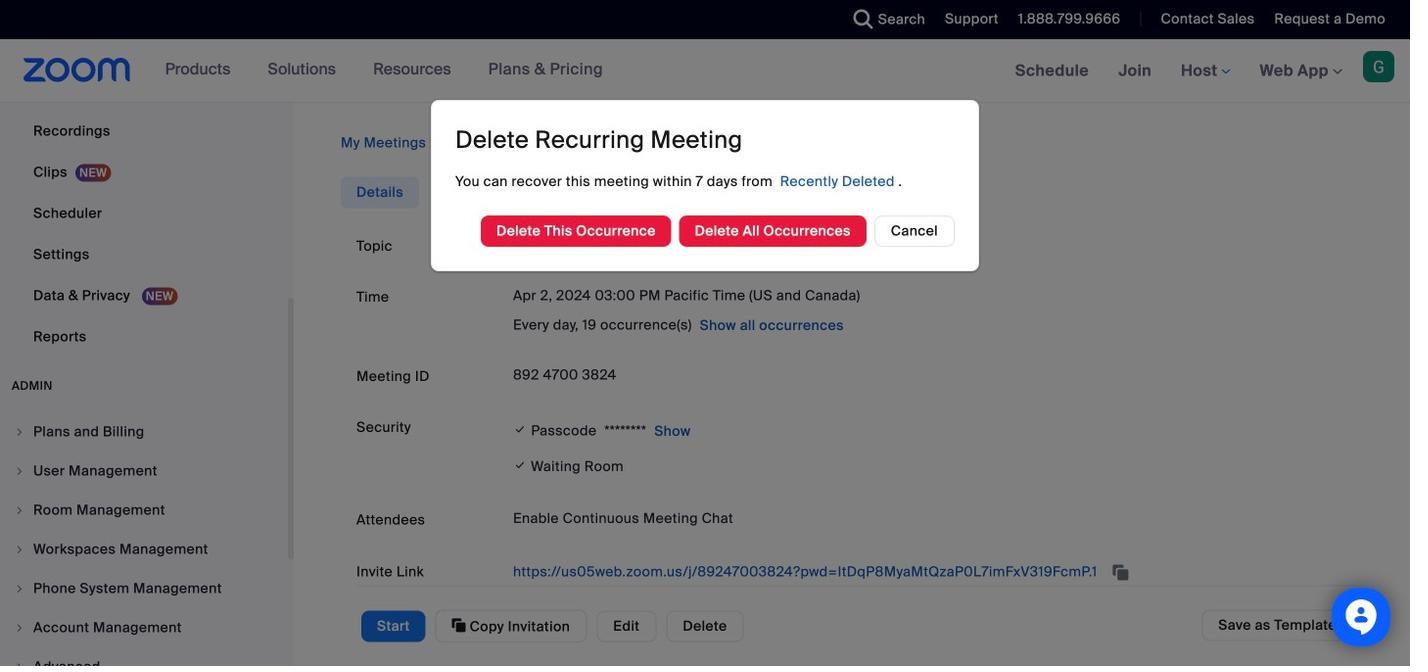 Task type: describe. For each thing, give the bounding box(es) containing it.
1 checked image from the top
[[513, 420, 528, 439]]

copy image
[[452, 617, 466, 634]]

personal menu menu
[[0, 0, 288, 359]]

manage my meeting tab control tab list
[[341, 177, 419, 208]]

add to google calendar image
[[513, 614, 533, 634]]

right image
[[432, 133, 445, 153]]

add to outlook calendar (.ics) image
[[699, 614, 719, 634]]



Task type: vqa. For each thing, say whether or not it's contained in the screenshot.
PM
no



Task type: locate. For each thing, give the bounding box(es) containing it.
banner
[[0, 39, 1411, 103]]

admin menu menu
[[0, 413, 288, 666]]

application
[[513, 557, 1348, 588]]

heading
[[456, 125, 743, 155]]

0 vertical spatial checked image
[[513, 420, 528, 439]]

1 vertical spatial checked image
[[513, 455, 528, 476]]

meetings navigation
[[1001, 39, 1411, 103]]

2 checked image from the top
[[513, 455, 528, 476]]

dialog
[[431, 100, 980, 271]]

btn image
[[928, 614, 947, 634]]

tab
[[341, 177, 419, 208]]

side navigation navigation
[[0, 0, 294, 666]]

manage recursion navigation
[[341, 133, 1364, 153]]

checked image
[[513, 420, 528, 439], [513, 455, 528, 476]]

product information navigation
[[151, 39, 618, 102]]



